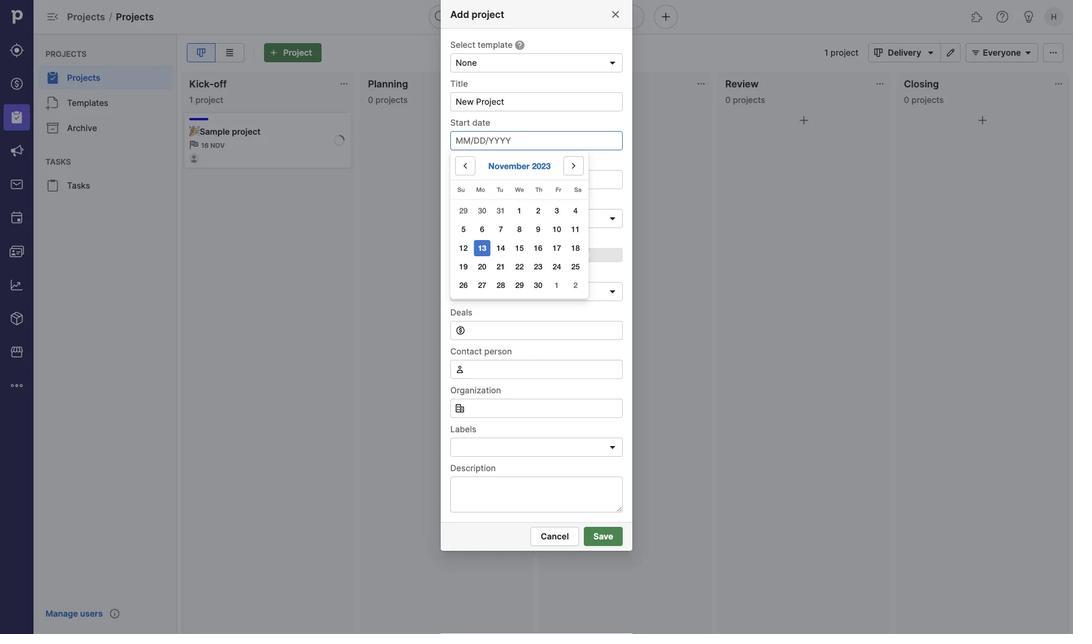 Task type: vqa. For each thing, say whether or not it's contained in the screenshot.


Task type: locate. For each thing, give the bounding box(es) containing it.
h button
[[1042, 5, 1066, 29]]

color secondary rgba image
[[697, 79, 706, 89], [876, 79, 885, 89], [1054, 79, 1064, 89]]

start
[[451, 117, 470, 128]]

0 inside review 0 projects
[[726, 95, 731, 105]]

date
[[473, 117, 490, 128], [468, 156, 486, 167]]

2 color secondary rgba image from the left
[[876, 79, 885, 89]]

color undefined image
[[46, 121, 60, 135], [46, 179, 60, 193]]

day-2 option
[[530, 203, 547, 219], [568, 278, 584, 294]]

1 horizontal spatial 16
[[534, 243, 543, 253]]

add
[[451, 8, 469, 20]]

0 horizontal spatial projects
[[376, 95, 408, 105]]

29
[[459, 206, 468, 215], [516, 281, 524, 290]]

16 for 16 nov
[[201, 142, 209, 149]]

info image
[[110, 609, 120, 619]]

1 vertical spatial day-29 option
[[512, 278, 528, 294]]

menu for select template
[[0, 0, 34, 634]]

projects image
[[10, 110, 24, 125]]

none field open menu
[[451, 438, 623, 457]]

2 projects from the left
[[733, 95, 766, 105]]

day-26 option
[[456, 278, 472, 294]]

projects down planning
[[376, 95, 408, 105]]

0 down closing
[[904, 95, 910, 105]]

color primary image
[[872, 48, 886, 58], [969, 48, 983, 58], [1022, 48, 1036, 58], [608, 58, 618, 68], [440, 113, 454, 128], [976, 113, 990, 128], [458, 161, 473, 171], [608, 214, 618, 223], [455, 404, 465, 413]]

12
[[459, 243, 468, 253]]

1 vertical spatial 30
[[534, 281, 543, 290]]

0 horizontal spatial delivery
[[456, 214, 488, 224]]

nov
[[210, 142, 225, 149]]

0 vertical spatial day-30 option
[[474, 203, 491, 219]]

tu
[[497, 186, 504, 193]]

color primary inverted image
[[267, 48, 281, 58]]

day-30 option down day-23 'option'
[[530, 278, 547, 294]]

3 color secondary rgba image from the left
[[1054, 79, 1064, 89]]

projects for closing
[[912, 95, 944, 105]]

color undefined image inside tasks link
[[46, 179, 60, 193]]

color undefined image left 'archive'
[[46, 121, 60, 135]]

cancel
[[541, 532, 569, 542]]

1 vertical spatial 16
[[534, 243, 543, 253]]

day-30 option
[[474, 203, 491, 219], [530, 278, 547, 294]]

day-29 option
[[456, 203, 472, 219], [512, 278, 528, 294]]

0 horizontal spatial 0
[[368, 95, 373, 105]]

start date
[[451, 117, 490, 128]]

color undefined image for projects
[[46, 71, 60, 85]]

1 horizontal spatial day-30 option
[[530, 278, 547, 294]]

1 vertical spatial day-2 option
[[568, 278, 584, 294]]

2 down day-25 option
[[574, 281, 578, 290]]

cancel button
[[531, 527, 579, 546]]

1 vertical spatial date
[[468, 156, 486, 167]]

day-24 option
[[549, 259, 565, 275]]

2 left 3
[[536, 206, 541, 215]]

0 vertical spatial date
[[473, 117, 490, 128]]

color undefined image left templates
[[46, 96, 60, 110]]

projects down the menu toggle image
[[46, 49, 87, 58]]

day-18 option
[[568, 240, 584, 256]]

color primary image inside howard (you) "popup button"
[[608, 287, 618, 297]]

0 horizontal spatial day-30 option
[[474, 203, 491, 219]]

tasks
[[46, 157, 71, 166], [67, 181, 90, 191]]

1 horizontal spatial delivery
[[888, 48, 922, 58]]

projects link
[[38, 66, 173, 90]]

organization
[[451, 385, 501, 395]]

day-10 option
[[549, 221, 565, 238]]

end date
[[451, 156, 486, 167]]

0 horizontal spatial 30
[[478, 206, 487, 215]]

0 vertical spatial color undefined image
[[46, 71, 60, 85]]

0 vertical spatial 2
[[536, 206, 541, 215]]

1 vertical spatial delivery
[[456, 214, 488, 224]]

color undefined image
[[46, 71, 60, 85], [46, 96, 60, 110]]

projects inside review 0 projects
[[733, 95, 766, 105]]

select template
[[451, 40, 513, 50]]

30
[[478, 206, 487, 215], [534, 281, 543, 290]]

none button
[[451, 53, 623, 72]]

day-1 option down day-24 option
[[549, 278, 565, 294]]

Howard (You) field
[[451, 282, 623, 301]]

day-27 option
[[474, 278, 491, 294]]

18
[[572, 243, 580, 253]]

day-6 option
[[474, 221, 491, 238]]

projects down review on the right top of the page
[[733, 95, 766, 105]]

0 horizontal spatial day-2 option
[[530, 203, 547, 219]]

3
[[555, 206, 559, 215]]

16 right color secondary icon
[[201, 142, 209, 149]]

archive
[[67, 123, 97, 133]]

1 horizontal spatial 30
[[534, 281, 543, 290]]

projects menu item
[[34, 66, 177, 90]]

projects
[[67, 11, 105, 22], [116, 11, 154, 22], [46, 49, 87, 58], [67, 73, 100, 83]]

date for end date
[[468, 156, 486, 167]]

29 down board
[[459, 206, 468, 215]]

1 horizontal spatial color secondary rgba image
[[876, 79, 885, 89]]

0 vertical spatial 29
[[459, 206, 468, 215]]

1 vertical spatial tasks
[[67, 181, 90, 191]]

1 color undefined image from the top
[[46, 121, 60, 135]]

Delivery field
[[451, 209, 623, 228]]

day-22 option
[[512, 259, 528, 275]]

color primary image inside none popup button
[[608, 58, 618, 68]]

deals image
[[10, 77, 24, 91]]

products image
[[10, 312, 24, 326]]

date right start
[[473, 117, 490, 128]]

templates
[[67, 98, 108, 108]]

mo
[[476, 186, 485, 193]]

date right 'end' on the left of page
[[468, 156, 486, 167]]

0
[[368, 95, 373, 105], [726, 95, 731, 105], [904, 95, 910, 105]]

description
[[451, 463, 496, 473]]

0 vertical spatial 16
[[201, 142, 209, 149]]

1 horizontal spatial day-2 option
[[568, 278, 584, 294]]

delivery inside button
[[888, 48, 922, 58]]

9
[[536, 225, 541, 234]]

None text field
[[451, 360, 623, 379], [451, 477, 623, 513], [451, 360, 623, 379], [451, 477, 623, 513]]

3 0 from the left
[[904, 95, 910, 105]]

projects right /
[[116, 11, 154, 22]]

2 horizontal spatial color secondary rgba image
[[1054, 79, 1064, 89]]

list image
[[223, 48, 237, 58]]

1 horizontal spatial day-1 option
[[549, 278, 565, 294]]

0 vertical spatial delivery
[[888, 48, 922, 58]]

0 horizontal spatial 16
[[201, 142, 209, 149]]

1 color undefined image from the top
[[46, 71, 60, 85]]

color undefined image right sales inbox image
[[46, 179, 60, 193]]

color undefined image inside templates "link"
[[46, 96, 60, 110]]

quick add image
[[659, 10, 673, 24]]

5
[[462, 225, 466, 234]]

color undefined image for tasks
[[46, 179, 60, 193]]

11
[[572, 225, 580, 234]]

0 inside 'planning 0 projects'
[[368, 95, 373, 105]]

menu containing projects
[[34, 34, 177, 634]]

delivery up closing
[[888, 48, 922, 58]]

day-15 option
[[512, 240, 528, 256]]

menu item
[[0, 101, 34, 134]]

projects up templates
[[67, 73, 100, 83]]

project left delivery button on the top of the page
[[831, 48, 859, 58]]

board image
[[194, 48, 208, 58]]

day-13 option
[[474, 240, 491, 256]]

projects inside 'planning 0 projects'
[[376, 95, 408, 105]]

color undefined image inside archive link
[[46, 121, 60, 135]]

month-2023-11 list box
[[454, 202, 585, 295]]

day-16 option
[[530, 240, 547, 256]]

color undefined image right deals image
[[46, 71, 60, 85]]

29 down day-22 'option' on the left of the page
[[516, 281, 524, 290]]

16 for 16
[[534, 243, 543, 253]]

color primary image inside delivery button
[[924, 48, 938, 58]]

project down the kick-
[[196, 95, 223, 105]]

🎉
[[189, 126, 198, 137]]

1 0 from the left
[[368, 95, 373, 105]]

color undefined image inside projects link
[[46, 71, 60, 85]]

0 down review on the right top of the page
[[726, 95, 731, 105]]

day-23 option
[[530, 259, 547, 275]]

project right add
[[472, 8, 505, 20]]

0 vertical spatial color undefined image
[[46, 121, 60, 135]]

activities image
[[10, 211, 24, 225]]

0 for review
[[726, 95, 731, 105]]

0 vertical spatial tasks
[[46, 157, 71, 166]]

0 horizontal spatial 2
[[536, 206, 541, 215]]

1 vertical spatial 29
[[516, 281, 524, 290]]

2
[[536, 206, 541, 215], [574, 281, 578, 290]]

day-17 option
[[549, 240, 565, 256]]

projects / projects
[[67, 11, 154, 22]]

16 down "day-9" option
[[534, 243, 543, 253]]

2 color undefined image from the top
[[46, 96, 60, 110]]

day-8 option
[[512, 221, 528, 238]]

day-2 option down day-25 option
[[568, 278, 584, 294]]

3 projects from the left
[[912, 95, 944, 105]]

title
[[451, 78, 468, 89]]

edit board image
[[944, 48, 958, 58]]

sample
[[200, 126, 230, 137]]

2 horizontal spatial 0
[[904, 95, 910, 105]]

1 horizontal spatial 0
[[726, 95, 731, 105]]

1 projects from the left
[[376, 95, 408, 105]]

person
[[485, 346, 512, 356]]

(you)
[[489, 287, 510, 297]]

menu
[[0, 0, 34, 634], [34, 34, 177, 634]]

6
[[480, 225, 485, 234]]

0 inside closing 0 projects
[[904, 95, 910, 105]]

project
[[283, 48, 312, 58]]

projects for planning
[[376, 95, 408, 105]]

day-30 option up 6
[[474, 203, 491, 219]]

contact person
[[451, 346, 512, 356]]

th
[[536, 186, 543, 193]]

1 horizontal spatial 29
[[516, 281, 524, 290]]

2 0 from the left
[[726, 95, 731, 105]]

day-3 option
[[549, 203, 565, 219]]

2 horizontal spatial projects
[[912, 95, 944, 105]]

16 inside option
[[534, 243, 543, 253]]

kick-off 1 project
[[189, 78, 227, 105]]

0 horizontal spatial day-29 option
[[456, 203, 472, 219]]

day-29 option right the day-28 option
[[512, 278, 528, 294]]

end
[[451, 156, 466, 167]]

closing 0 projects
[[904, 78, 944, 105]]

30 left 31
[[478, 206, 487, 215]]

1 vertical spatial 2
[[574, 281, 578, 290]]

1 horizontal spatial 2
[[574, 281, 578, 290]]

template
[[478, 40, 513, 50]]

delivery up 5
[[456, 214, 488, 224]]

date for start date
[[473, 117, 490, 128]]

more image
[[10, 379, 24, 393]]

30 down day-23 'option'
[[534, 281, 543, 290]]

1 vertical spatial color undefined image
[[46, 179, 60, 193]]

color secondary rgba image
[[339, 79, 349, 89]]

day-2 option up the 9
[[530, 203, 547, 219]]

25
[[572, 262, 580, 271]]

None field
[[451, 53, 623, 72]]

None field
[[451, 321, 623, 340], [451, 360, 623, 379], [451, 399, 623, 418], [451, 438, 623, 457], [451, 321, 623, 340], [451, 360, 623, 379], [451, 399, 623, 418]]

None text field
[[451, 92, 623, 111], [466, 322, 622, 340], [451, 399, 623, 418], [451, 92, 623, 111], [466, 322, 622, 340], [451, 399, 623, 418]]

0 down planning
[[368, 95, 373, 105]]

users
[[80, 609, 103, 619]]

day-29 option up 5
[[456, 203, 472, 219]]

0 horizontal spatial day-1 option
[[512, 203, 528, 219]]

0 vertical spatial day-1 option
[[512, 203, 528, 219]]

1 vertical spatial day-1 option
[[549, 278, 565, 294]]

0 horizontal spatial color secondary rgba image
[[697, 79, 706, 89]]

projects down closing
[[912, 95, 944, 105]]

day-1 option up 8
[[512, 203, 528, 219]]

2 color undefined image from the top
[[46, 179, 60, 193]]

projects for review
[[733, 95, 766, 105]]

0 horizontal spatial 29
[[459, 206, 468, 215]]

day-21 option
[[493, 259, 509, 275]]

day-1 option
[[512, 203, 528, 219], [549, 278, 565, 294]]

projects
[[376, 95, 408, 105], [733, 95, 766, 105], [912, 95, 944, 105]]

projects inside closing 0 projects
[[912, 95, 944, 105]]

1
[[825, 48, 829, 58], [189, 95, 193, 105], [518, 206, 522, 215], [555, 281, 559, 290]]

november
[[489, 161, 530, 171]]

color primary image
[[611, 10, 621, 19], [924, 48, 938, 58], [1047, 48, 1061, 58], [797, 113, 811, 128], [567, 161, 581, 171], [608, 287, 618, 297], [456, 326, 466, 336], [455, 365, 465, 374]]

16
[[201, 142, 209, 149], [534, 243, 543, 253]]

1 horizontal spatial projects
[[733, 95, 766, 105]]

su
[[458, 186, 465, 193]]

1 vertical spatial color undefined image
[[46, 96, 60, 110]]



Task type: describe. For each thing, give the bounding box(es) containing it.
0 for planning
[[368, 95, 373, 105]]

7
[[499, 225, 503, 234]]

23
[[534, 262, 543, 271]]

🎉  sample project
[[189, 126, 261, 137]]

select
[[451, 40, 476, 50]]

fr
[[556, 186, 562, 193]]

19
[[459, 262, 468, 271]]

10
[[553, 225, 561, 234]]

14
[[497, 243, 505, 253]]

add project
[[451, 8, 505, 20]]

4
[[574, 206, 578, 215]]

home image
[[8, 8, 26, 26]]

review 0 projects
[[726, 78, 766, 105]]

28
[[497, 281, 505, 290]]

howard (you) button
[[451, 282, 623, 301]]

color primary image inside delivery button
[[872, 48, 886, 58]]

campaigns image
[[10, 144, 24, 158]]

day-14 option
[[493, 240, 509, 256]]

owner
[[451, 268, 477, 279]]

delivery button
[[451, 209, 623, 228]]

insights image
[[10, 278, 24, 292]]

templates link
[[38, 91, 173, 115]]

8
[[518, 225, 522, 234]]

labels
[[451, 424, 477, 434]]

manage users
[[46, 609, 103, 619]]

1 vertical spatial day-30 option
[[530, 278, 547, 294]]

0 vertical spatial day-29 option
[[456, 203, 472, 219]]

manage users button
[[38, 603, 110, 625]]

1 horizontal spatial day-29 option
[[512, 278, 528, 294]]

0 vertical spatial day-2 option
[[530, 203, 547, 219]]

color secondary rgba image for review
[[876, 79, 885, 89]]

1 project
[[825, 48, 859, 58]]

color undefined image for archive
[[46, 121, 60, 135]]

MM/DD/YYYY text field
[[451, 131, 623, 150]]

projects left /
[[67, 11, 105, 22]]

day-25 option
[[568, 259, 584, 275]]

day-20 option
[[474, 259, 491, 275]]

color secondary image
[[189, 140, 199, 150]]

november 2023
[[489, 161, 551, 171]]

phase
[[451, 234, 475, 244]]

sales inbox image
[[10, 177, 24, 192]]

review
[[726, 78, 759, 90]]

tasks link
[[38, 174, 173, 198]]

save
[[594, 532, 614, 542]]

menu for planning
[[34, 34, 177, 634]]

menu toggle image
[[46, 10, 60, 24]]

project inside kick-off 1 project
[[196, 95, 223, 105]]

project button
[[264, 43, 322, 62]]

sa
[[575, 186, 582, 193]]

open menu image
[[608, 443, 618, 452]]

marketplace image
[[10, 345, 24, 359]]

day-11 option
[[568, 221, 584, 238]]

17
[[553, 243, 561, 253]]

1 inside kick-off 1 project
[[189, 95, 193, 105]]

tasks inside tasks link
[[67, 181, 90, 191]]

archive link
[[38, 116, 173, 140]]

deals
[[451, 307, 473, 318]]

15
[[516, 243, 524, 253]]

planning
[[368, 78, 408, 90]]

20
[[478, 262, 487, 271]]

h
[[1052, 12, 1057, 21]]

quick help image
[[996, 10, 1010, 24]]

27
[[478, 281, 487, 290]]

24
[[553, 262, 561, 271]]

0 vertical spatial 30
[[478, 206, 487, 215]]

board
[[451, 195, 474, 205]]

projects inside projects link
[[67, 73, 100, 83]]

0 for closing
[[904, 95, 910, 105]]

kick-
[[189, 78, 214, 90]]

none
[[456, 58, 477, 68]]

planning 0 projects
[[368, 78, 408, 105]]

color secondary rgba image for closing
[[1054, 79, 1064, 89]]

contact
[[451, 346, 482, 356]]

sales assistant image
[[1022, 10, 1036, 24]]

13
[[478, 243, 487, 253]]

everyone
[[983, 48, 1022, 58]]

project right sample
[[232, 126, 261, 137]]

1 color secondary rgba image from the left
[[697, 79, 706, 89]]

we
[[515, 186, 524, 193]]

/
[[109, 11, 112, 22]]

save button
[[584, 527, 623, 546]]

color primary image inside delivery popup button
[[608, 214, 618, 223]]

howard
[[456, 287, 487, 297]]

day-28 option
[[493, 278, 509, 294]]

26
[[459, 281, 468, 290]]

day-4 option
[[568, 203, 584, 219]]

2023
[[532, 161, 551, 171]]

leads image
[[10, 43, 24, 58]]

contacts image
[[10, 244, 24, 259]]

21
[[497, 262, 505, 271]]

Search Pipedrive field
[[429, 5, 645, 29]]

day-9 option
[[530, 221, 547, 238]]

color undefined image for templates
[[46, 96, 60, 110]]

delivery inside popup button
[[456, 214, 488, 224]]

everyone button
[[966, 43, 1039, 62]]

color muted image
[[515, 41, 525, 50]]

manage
[[46, 609, 78, 619]]

delivery button
[[869, 43, 941, 62]]

off
[[214, 78, 227, 90]]

day-19 option
[[456, 259, 472, 275]]

16 nov
[[201, 142, 225, 149]]

howard (you)
[[456, 287, 510, 297]]

day-12 option
[[456, 240, 472, 256]]

day-7 option
[[493, 221, 509, 238]]

31
[[497, 206, 505, 215]]

MM/DD/YYYY text field
[[451, 170, 623, 189]]

closing
[[904, 78, 939, 90]]

day-31 option
[[493, 203, 509, 219]]

22
[[516, 262, 524, 271]]

day-5 option
[[456, 221, 472, 238]]



